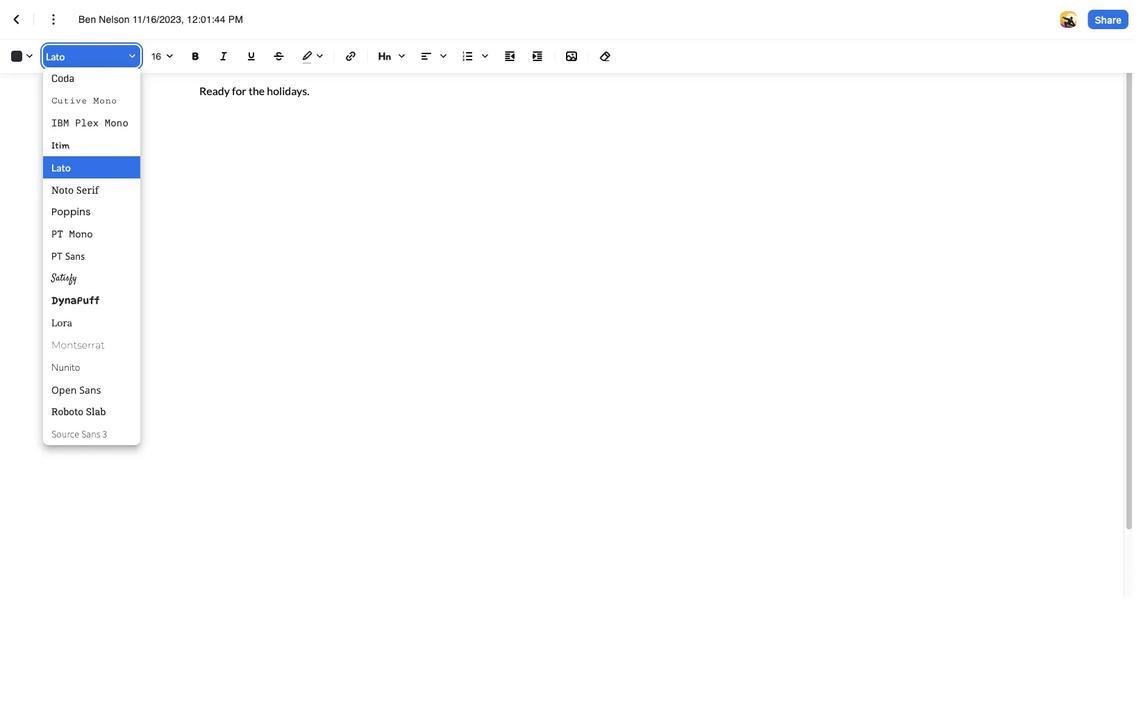 Task type: locate. For each thing, give the bounding box(es) containing it.
open
[[51, 383, 77, 396]]

list box containing coda
[[43, 67, 140, 445]]

1 vertical spatial lato
[[51, 161, 71, 173]]

0 vertical spatial sans
[[65, 250, 85, 263]]

None text field
[[78, 13, 258, 26]]

coda option
[[43, 67, 140, 90]]

pt mono
[[51, 228, 93, 240]]

0 vertical spatial lato
[[46, 50, 65, 62]]

strikethrough image
[[271, 48, 288, 65]]

text align image
[[415, 45, 451, 67]]

0 vertical spatial pt
[[51, 228, 63, 240]]

serif
[[76, 183, 99, 196]]

noto serif
[[51, 183, 99, 196]]

link image
[[342, 48, 359, 65]]

list image
[[457, 45, 493, 67]]

sans for source
[[81, 427, 100, 441]]

1 vertical spatial mono
[[105, 116, 128, 129]]

clear style image
[[597, 48, 614, 65]]

mono down 'poppins'
[[69, 228, 93, 240]]

2 vertical spatial sans
[[81, 427, 100, 441]]

cutive
[[51, 95, 87, 106]]

pt
[[51, 228, 63, 240], [51, 250, 62, 263]]

lato down itim
[[51, 161, 71, 173]]

mono
[[93, 95, 117, 106], [105, 116, 128, 129], [69, 228, 93, 240]]

lato inside option
[[51, 161, 71, 173]]

sans down pt mono on the top of the page
[[65, 250, 85, 263]]

mono inside cutive mono option
[[93, 95, 117, 106]]

lato button
[[43, 46, 140, 66]]

sans up roboto slab option
[[79, 383, 101, 396]]

noto serif option
[[43, 178, 140, 201]]

color image
[[6, 45, 38, 67]]

1 vertical spatial sans
[[79, 383, 101, 396]]

itim
[[51, 139, 70, 151]]

0 vertical spatial mono
[[93, 95, 117, 106]]

source sans 3
[[51, 427, 107, 441]]

italic image
[[215, 48, 232, 65]]

satisfy option
[[43, 267, 140, 290]]

lato option
[[43, 156, 140, 178]]

lato up coda
[[46, 50, 65, 62]]

pt inside option
[[51, 250, 62, 263]]

insert image image
[[563, 48, 580, 65]]

ibm
[[51, 116, 69, 129]]

mono inside the pt mono 'option'
[[69, 228, 93, 240]]

source sans 3 option
[[43, 423, 140, 445]]

poppins option
[[43, 201, 140, 223]]

lato inside popup button
[[46, 50, 65, 62]]

sans
[[65, 250, 85, 263], [79, 383, 101, 396], [81, 427, 100, 441]]

pt up pt sans
[[51, 228, 63, 240]]

the
[[249, 84, 265, 97]]

roboto slab option
[[43, 401, 140, 423]]

pt for pt mono
[[51, 228, 63, 240]]

sans for open
[[79, 383, 101, 396]]

mono right plex
[[105, 116, 128, 129]]

list box
[[43, 67, 140, 445]]

ibm plex mono
[[51, 116, 128, 129]]

montserrat
[[51, 339, 105, 351]]

1 vertical spatial pt
[[51, 250, 62, 263]]

open sans
[[51, 383, 101, 396]]

2 vertical spatial mono
[[69, 228, 93, 240]]

2 pt from the top
[[51, 250, 62, 263]]

roboto
[[51, 405, 83, 418]]

cutive mono option
[[43, 90, 140, 112]]

lato
[[46, 50, 65, 62], [51, 161, 71, 173]]

text highlight image
[[296, 45, 328, 67]]

1 pt from the top
[[51, 228, 63, 240]]

sans inside option
[[81, 427, 100, 441]]

pt up satisfy
[[51, 250, 62, 263]]

pt sans option
[[43, 245, 140, 267]]

mono down 'coda' option
[[93, 95, 117, 106]]

sans left 3
[[81, 427, 100, 441]]

3
[[102, 427, 107, 441]]

nunito option
[[43, 356, 140, 379]]

share button
[[1088, 10, 1129, 29]]

mono inside the ibm plex mono option
[[105, 116, 128, 129]]

pt inside 'option'
[[51, 228, 63, 240]]



Task type: vqa. For each thing, say whether or not it's contained in the screenshot.
"of"
no



Task type: describe. For each thing, give the bounding box(es) containing it.
slab
[[86, 405, 106, 418]]

dynapuff
[[51, 295, 100, 307]]

ibm plex mono option
[[43, 112, 140, 134]]

increase indent image
[[529, 48, 546, 65]]

cutive mono
[[51, 95, 117, 106]]

roboto slab
[[51, 405, 106, 418]]

lora
[[51, 317, 72, 329]]

all notes image
[[8, 11, 25, 28]]

mono for cutive mono
[[93, 95, 117, 106]]

share
[[1095, 14, 1122, 25]]

more image
[[45, 11, 62, 28]]

mono for pt mono
[[69, 228, 93, 240]]

source
[[51, 427, 79, 441]]

bold image
[[188, 48, 204, 65]]

montserrat option
[[43, 334, 140, 356]]

ready for the holidays.
[[199, 84, 309, 97]]

open image
[[161, 48, 178, 65]]

open sans option
[[43, 379, 140, 401]]

poppins
[[51, 205, 91, 218]]

nunito
[[51, 361, 80, 374]]

holidays.
[[267, 84, 309, 97]]

noto
[[51, 183, 74, 196]]

itim option
[[43, 134, 140, 156]]

pt mono option
[[43, 223, 140, 245]]

heading image
[[374, 45, 410, 67]]

plex
[[75, 116, 99, 129]]

pt for pt sans
[[51, 250, 62, 263]]

satisfy
[[51, 272, 77, 285]]

ready
[[199, 84, 230, 97]]

decrease indent image
[[501, 48, 518, 65]]

pt sans
[[51, 250, 85, 263]]

for
[[232, 84, 246, 97]]

dynapuff option
[[43, 290, 140, 312]]

ben nelson image
[[1060, 11, 1077, 28]]

coda
[[51, 72, 74, 85]]

underline image
[[243, 48, 260, 65]]

sans for pt
[[65, 250, 85, 263]]

lora option
[[43, 312, 140, 334]]



